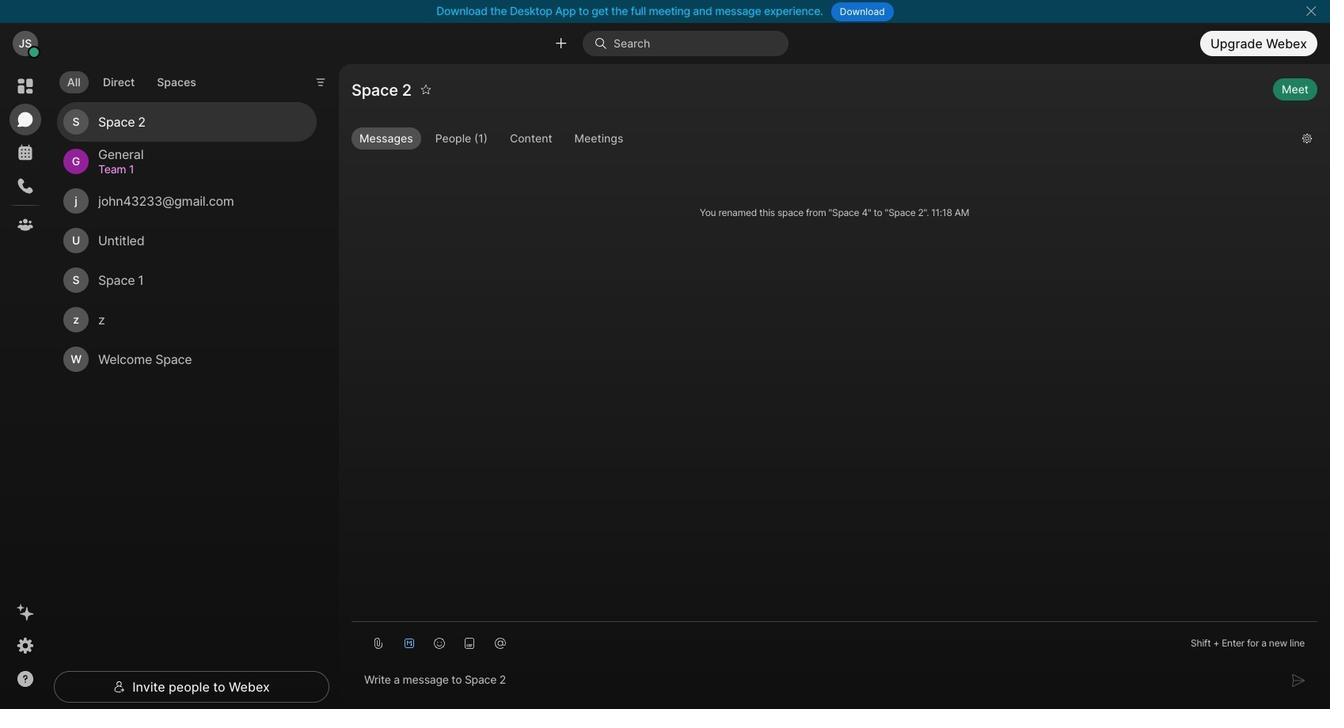 Task type: locate. For each thing, give the bounding box(es) containing it.
tab list
[[55, 62, 208, 98]]

space 1 list item
[[57, 261, 317, 300]]

message composer toolbar element
[[352, 622, 1318, 659]]

navigation
[[0, 64, 51, 710]]

group
[[352, 127, 1290, 153]]

z list item
[[57, 300, 317, 340]]



Task type: describe. For each thing, give the bounding box(es) containing it.
webex tab list
[[10, 70, 41, 241]]

space 2 list item
[[57, 102, 317, 142]]

john43233@gmail.com list item
[[57, 182, 317, 221]]

welcome space list item
[[57, 340, 317, 380]]

general list item
[[57, 142, 317, 182]]

team 1 element
[[98, 161, 298, 178]]

cancel_16 image
[[1305, 5, 1318, 17]]

untitled list item
[[57, 221, 317, 261]]



Task type: vqa. For each thing, say whether or not it's contained in the screenshot.
'john43233@gmail.com' list item on the top left
yes



